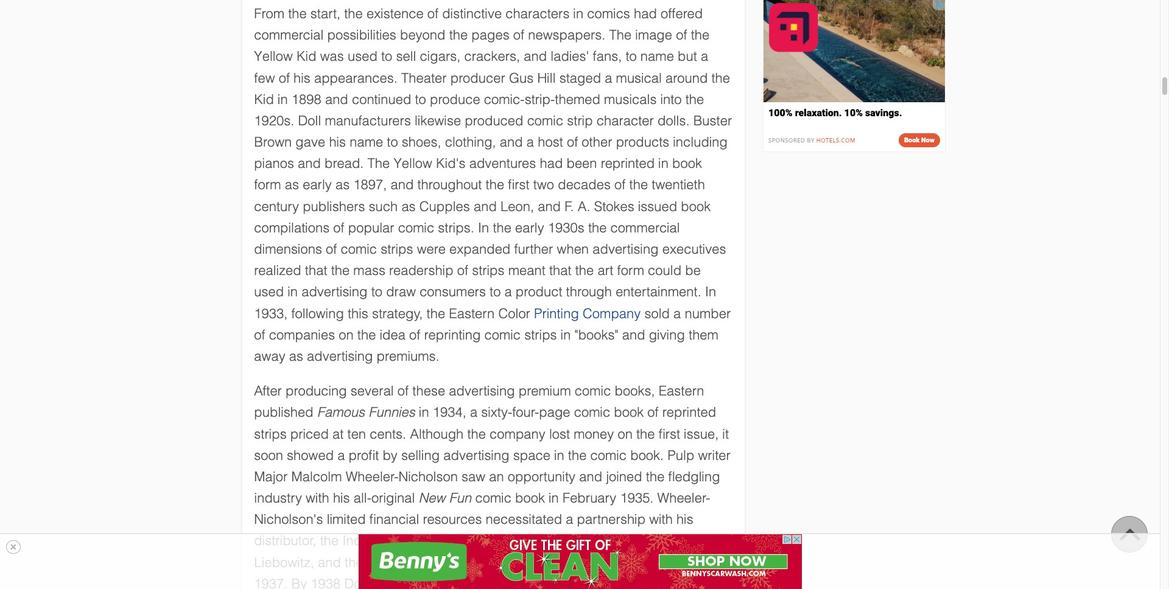 Task type: vqa. For each thing, say whether or not it's contained in the screenshot.
out on the right
yes



Task type: describe. For each thing, give the bounding box(es) containing it.
printing company
[[534, 306, 641, 321]]

priced
[[291, 427, 329, 442]]

1 horizontal spatial early
[[516, 220, 545, 236]]

dolls.
[[658, 113, 690, 128]]

showed
[[287, 448, 334, 464]]

in inside sold a number of companies on the idea of reprinting comic strips in "books" and giving them away as advertising premiums.
[[561, 328, 571, 343]]

books,
[[615, 384, 655, 399]]

brown
[[254, 135, 292, 150]]

manufacturers
[[325, 113, 411, 128]]

with inside comic book in february 1935. wheeler- nicholson's limited financial resources necessitated a partnership with his distributor, the independent news company, run by harry donenfeld and jack liebowitz, and the three formed a partnership to launch
[[650, 513, 673, 528]]

money
[[574, 427, 614, 442]]

compilations
[[254, 220, 330, 236]]

saw
[[462, 470, 486, 485]]

bread.
[[325, 156, 364, 171]]

strategy,
[[372, 306, 423, 321]]

newspapers.
[[528, 27, 606, 43]]

start,
[[311, 6, 341, 21]]

strips up readership
[[381, 242, 413, 257]]

news
[[423, 534, 457, 549]]

several
[[351, 384, 394, 399]]

and up 1938
[[318, 555, 341, 571]]

the down leon,
[[493, 220, 512, 236]]

popular
[[348, 220, 395, 236]]

four-
[[513, 405, 539, 421]]

them
[[689, 328, 719, 343]]

0 vertical spatial advertisement region
[[763, 0, 946, 152]]

and inside sold a number of companies on the idea of reprinting comic strips in "books" and giving them away as advertising premiums.
[[623, 328, 646, 343]]

in up newspapers.
[[574, 6, 584, 21]]

comics
[[588, 6, 631, 21]]

after producing several of these advertising premium comic books, eastern published
[[254, 384, 705, 421]]

0 horizontal spatial the
[[368, 156, 390, 171]]

away
[[254, 349, 286, 364]]

gus
[[509, 70, 534, 86]]

comic book in february 1935. wheeler- nicholson's limited financial resources necessitated a partnership with his distributor, the independent news company, run by harry donenfeld and jack liebowitz, and the three formed a partnership to launch
[[254, 491, 724, 571]]

appearances.
[[314, 70, 398, 86]]

giving
[[649, 328, 685, 343]]

lost
[[550, 427, 570, 442]]

0 vertical spatial partnership
[[577, 513, 646, 528]]

a up color
[[505, 285, 512, 300]]

been
[[567, 156, 598, 171]]

1 vertical spatial advertisement region
[[359, 535, 802, 590]]

on inside in 1934, a sixty-four-page comic book of reprinted strips priced at ten cents. although the company lost money on the first issue, it soon showed a profit by selling advertising space in the comic book. pulp writer major malcolm wheeler-nicholson saw an opportunity and joined the fledgling industry with his all-original
[[618, 427, 633, 442]]

and inside in 1934, a sixty-four-page comic book of reprinted strips priced at ten cents. although the company lost money on the first issue, it soon showed a profit by selling advertising space in the comic book. pulp writer major malcolm wheeler-nicholson saw an opportunity and joined the fledgling industry with his all-original
[[580, 470, 603, 485]]

the left the start, at the left top of page
[[288, 6, 307, 21]]

producer
[[451, 70, 506, 86]]

to inside comic book in february 1935. wheeler- nicholson's limited financial resources necessitated a partnership with his distributor, the independent news company, run by harry donenfeld and jack liebowitz, and the three formed a partnership to launch
[[531, 555, 542, 571]]

a down news
[[448, 555, 455, 571]]

and inside "in 1937. by 1938 donenfeld and liebowitz had eased wheeler-nicholson out o"
[[410, 577, 433, 590]]

detective
[[590, 555, 646, 571]]

the inside sold a number of companies on the idea of reprinting comic strips in "books" and giving them away as advertising premiums.
[[358, 328, 376, 343]]

printing company link
[[534, 306, 641, 321]]

book up "twentieth"
[[673, 156, 703, 171]]

offered
[[661, 6, 703, 21]]

first inside in 1934, a sixty-four-page comic book of reprinted strips priced at ten cents. although the company lost money on the first issue, it soon showed a profit by selling advertising space in the comic book. pulp writer major malcolm wheeler-nicholson saw an opportunity and joined the fledgling industry with his all-original
[[659, 427, 681, 442]]

cents.
[[370, 427, 407, 442]]

shoes,
[[402, 135, 442, 150]]

jack
[[696, 534, 724, 549]]

was
[[320, 49, 344, 64]]

three
[[367, 555, 398, 571]]

0 vertical spatial name
[[641, 49, 674, 64]]

1 horizontal spatial used
[[348, 49, 378, 64]]

comic up were
[[398, 220, 435, 236]]

1897,
[[354, 178, 387, 193]]

company
[[583, 306, 641, 321]]

themed
[[555, 92, 601, 107]]

publishers
[[303, 199, 365, 214]]

at
[[333, 427, 344, 442]]

1 horizontal spatial kid
[[297, 49, 317, 64]]

cupples
[[420, 199, 470, 214]]

character
[[597, 113, 654, 128]]

advertising inside sold a number of companies on the idea of reprinting comic strips in "books" and giving them away as advertising premiums.
[[307, 349, 373, 364]]

the down a.
[[589, 220, 607, 236]]

company
[[490, 427, 546, 442]]

strips down expanded
[[472, 263, 505, 279]]

published
[[254, 405, 314, 421]]

first inside from the start, the existence of distinctive characters in comics had offered commercial possibilities beyond the pages of newspapers. the image of the yellow kid was used to sell cigars, crackers, and ladies' fans, to name but a few of his appearances. theater producer gus hill staged a musical around the kid in 1898 and continued to produce comic-strip-themed musicals into the 1920s. doll manufacturers likewise produced comic strip character dolls. buster brown gave his name to shoes, clothing, and a host of other products including pianos and bread. the yellow kid's adventures had been reprinted in book form as early as 1897, and throughout the first two decades of the twentieth century publishers such as cupples and leon, and f. a. stokes issued book compilations of popular comic strips. in the early 1930s the commercial dimensions of comic strips were expanded further when advertising executives realized that the mass readership of strips meant that the art form could be used in advertising to draw consumers to a product through entertainment. in 1933, following this strategy, the eastern color
[[508, 178, 530, 193]]

formed
[[401, 555, 444, 571]]

0 vertical spatial form
[[254, 178, 281, 193]]

run
[[525, 534, 544, 549]]

donenfeld inside "in 1937. by 1938 donenfeld and liebowitz had eased wheeler-nicholson out o"
[[344, 577, 406, 590]]

a down fans,
[[605, 70, 613, 86]]

of inside in 1934, a sixty-four-page comic book of reprinted strips priced at ten cents. although the company lost money on the first issue, it soon showed a profit by selling advertising space in the comic book. pulp writer major malcolm wheeler-nicholson saw an opportunity and joined the fledgling industry with his all-original
[[648, 405, 659, 421]]

on inside sold a number of companies on the idea of reprinting comic strips in "books" and giving them away as advertising premiums.
[[339, 328, 354, 343]]

as up century
[[285, 178, 299, 193]]

comic inside sold a number of companies on the idea of reprinting comic strips in "books" and giving them away as advertising premiums.
[[485, 328, 521, 343]]

1933,
[[254, 306, 288, 321]]

sold a number of companies on the idea of reprinting comic strips in "books" and giving them away as advertising premiums.
[[254, 306, 731, 364]]

and down gave on the top of page
[[298, 156, 321, 171]]

out
[[681, 577, 699, 590]]

opportunity
[[508, 470, 576, 485]]

characters
[[506, 6, 570, 21]]

0 horizontal spatial name
[[350, 135, 383, 150]]

the down around
[[686, 92, 705, 107]]

a inside sold a number of companies on the idea of reprinting comic strips in "books" and giving them away as advertising premiums.
[[674, 306, 681, 321]]

comic up money
[[574, 405, 611, 421]]

eastern inside from the start, the existence of distinctive characters in comics had offered commercial possibilities beyond the pages of newspapers. the image of the yellow kid was used to sell cigars, crackers, and ladies' fans, to name but a few of his appearances. theater producer gus hill staged a musical around the kid in 1898 and continued to produce comic-strip-themed musicals into the 1920s. doll manufacturers likewise produced comic strip character dolls. buster brown gave his name to shoes, clothing, and a host of other products including pianos and bread. the yellow kid's adventures had been reprinted in book form as early as 1897, and throughout the first two decades of the twentieth century publishers such as cupples and leon, and f. a. stokes issued book compilations of popular comic strips. in the early 1930s the commercial dimensions of comic strips were expanded further when advertising executives realized that the mass readership of strips meant that the art form could be used in advertising to draw consumers to a product through entertainment. in 1933, following this strategy, the eastern color
[[449, 306, 495, 321]]

harry
[[566, 534, 599, 549]]

and up adventures
[[500, 135, 523, 150]]

in down realized
[[288, 285, 298, 300]]

issue,
[[684, 427, 719, 442]]

fans,
[[593, 49, 622, 64]]

funnies
[[369, 405, 415, 421]]

staged
[[560, 70, 601, 86]]

as down "bread."
[[336, 178, 350, 193]]

comic inside after producing several of these advertising premium comic books, eastern published
[[575, 384, 611, 399]]

1 vertical spatial commercial
[[611, 220, 680, 236]]

be
[[686, 263, 701, 279]]

industry
[[254, 491, 302, 506]]

book down "twentieth"
[[681, 199, 711, 214]]

a up harry in the bottom of the page
[[566, 513, 574, 528]]

1937.
[[254, 577, 288, 590]]

hill
[[538, 70, 556, 86]]

dimensions
[[254, 242, 322, 257]]

in 1937. by 1938 donenfeld and liebowitz had eased wheeler-nicholson out o
[[254, 555, 714, 590]]

his up 1898
[[294, 70, 311, 86]]

consumers
[[420, 285, 486, 300]]

by
[[292, 577, 307, 590]]

reprinted inside in 1934, a sixty-four-page comic book of reprinted strips priced at ten cents. although the company lost money on the first issue, it soon showed a profit by selling advertising space in the comic book. pulp writer major malcolm wheeler-nicholson saw an opportunity and joined the fledgling industry with his all-original
[[663, 405, 717, 421]]

meant
[[509, 263, 546, 279]]

gave
[[296, 135, 326, 150]]

and left f.
[[538, 199, 561, 214]]

adventures
[[470, 156, 536, 171]]

a right but on the right of the page
[[701, 49, 709, 64]]

ten
[[348, 427, 366, 442]]

nicholson's
[[254, 513, 323, 528]]

2 that from the left
[[550, 263, 572, 279]]

idea
[[380, 328, 406, 343]]

in up the 1920s.
[[278, 92, 288, 107]]

fledgling
[[669, 470, 721, 485]]

comic up host
[[527, 113, 564, 128]]

in up "twentieth"
[[659, 156, 669, 171]]

other
[[582, 135, 613, 150]]

the up but on the right of the page
[[691, 27, 710, 43]]

producing
[[286, 384, 347, 399]]

in down the these
[[419, 405, 429, 421]]

when
[[557, 242, 589, 257]]

company,
[[460, 534, 521, 549]]

color
[[499, 306, 531, 321]]

his up "bread."
[[329, 135, 346, 150]]

1 vertical spatial used
[[254, 285, 284, 300]]

leon,
[[501, 199, 534, 214]]

and up hill
[[524, 49, 547, 64]]

kid's
[[436, 156, 466, 171]]

in inside "in 1937. by 1938 donenfeld and liebowitz had eased wheeler-nicholson out o"
[[699, 555, 709, 571]]



Task type: locate. For each thing, give the bounding box(es) containing it.
the up 1897,
[[368, 156, 390, 171]]

with down malcolm
[[306, 491, 330, 506]]

readership
[[389, 263, 454, 279]]

book inside in 1934, a sixty-four-page comic book of reprinted strips priced at ten cents. although the company lost money on the first issue, it soon showed a profit by selling advertising space in the comic book. pulp writer major malcolm wheeler-nicholson saw an opportunity and joined the fledgling industry with his all-original
[[614, 405, 644, 421]]

the right around
[[712, 70, 731, 86]]

to up color
[[490, 285, 501, 300]]

commercial
[[254, 27, 324, 43], [611, 220, 680, 236]]

0 horizontal spatial yellow
[[254, 49, 293, 64]]

0 horizontal spatial reprinted
[[601, 156, 655, 171]]

1934,
[[433, 405, 467, 421]]

1 vertical spatial with
[[650, 513, 673, 528]]

limited
[[327, 513, 366, 528]]

book
[[673, 156, 703, 171], [681, 199, 711, 214], [614, 405, 644, 421], [516, 491, 545, 506]]

in up number
[[706, 285, 717, 300]]

a.
[[578, 199, 591, 214]]

2 horizontal spatial wheeler-
[[658, 491, 711, 506]]

reprinted inside from the start, the existence of distinctive characters in comics had offered commercial possibilities beyond the pages of newspapers. the image of the yellow kid was used to sell cigars, crackers, and ladies' fans, to name but a few of his appearances. theater producer gus hill staged a musical around the kid in 1898 and continued to produce comic-strip-themed musicals into the 1920s. doll manufacturers likewise produced comic strip character dolls. buster brown gave his name to shoes, clothing, and a host of other products including pianos and bread. the yellow kid's adventures had been reprinted in book form as early as 1897, and throughout the first two decades of the twentieth century publishers such as cupples and leon, and f. a. stokes issued book compilations of popular comic strips. in the early 1930s the commercial dimensions of comic strips were expanded further when advertising executives realized that the mass readership of strips meant that the art form could be used in advertising to draw consumers to a product through entertainment. in 1933, following this strategy, the eastern color
[[601, 156, 655, 171]]

0 horizontal spatial wheeler-
[[346, 470, 399, 485]]

0 vertical spatial eastern
[[449, 306, 495, 321]]

the down limited
[[320, 534, 339, 549]]

0 horizontal spatial commercial
[[254, 27, 324, 43]]

that down dimensions
[[305, 263, 328, 279]]

the down adventures
[[486, 178, 505, 193]]

to down theater
[[415, 92, 426, 107]]

0 vertical spatial the
[[610, 27, 632, 43]]

had up image
[[634, 6, 657, 21]]

after
[[254, 384, 282, 399]]

mass
[[354, 263, 386, 279]]

the left mass
[[331, 263, 350, 279]]

0 horizontal spatial on
[[339, 328, 354, 343]]

that down when
[[550, 263, 572, 279]]

partnership
[[577, 513, 646, 528], [459, 555, 527, 571]]

issued
[[638, 199, 678, 214]]

nicholson down detective comics
[[618, 577, 677, 590]]

the up possibilities
[[344, 6, 363, 21]]

1 horizontal spatial yellow
[[394, 156, 433, 171]]

with down 1935.
[[650, 513, 673, 528]]

reprinted up issue,
[[663, 405, 717, 421]]

launch
[[546, 555, 586, 571]]

early up further
[[516, 220, 545, 236]]

in up expanded
[[478, 220, 489, 236]]

as down companies
[[289, 349, 303, 364]]

1 horizontal spatial wheeler-
[[565, 577, 618, 590]]

decades
[[558, 178, 611, 193]]

1930s
[[548, 220, 585, 236]]

advertising up the saw
[[444, 448, 510, 464]]

had inside "in 1937. by 1938 donenfeld and liebowitz had eased wheeler-nicholson out o"
[[497, 577, 520, 590]]

1 vertical spatial reprinted
[[663, 405, 717, 421]]

1898
[[292, 92, 322, 107]]

to left "shoes,"
[[387, 135, 398, 150]]

of
[[428, 6, 439, 21], [514, 27, 525, 43], [676, 27, 688, 43], [279, 70, 290, 86], [567, 135, 578, 150], [615, 178, 626, 193], [333, 220, 345, 236], [326, 242, 337, 257], [457, 263, 469, 279], [254, 328, 265, 343], [410, 328, 421, 343], [398, 384, 409, 399], [648, 405, 659, 421]]

0 vertical spatial wheeler-
[[346, 470, 399, 485]]

strip-
[[525, 92, 555, 107]]

throughout
[[418, 178, 482, 193]]

on up book.
[[618, 427, 633, 442]]

comic inside comic book in february 1935. wheeler- nicholson's limited financial resources necessitated a partnership with his distributor, the independent news company, run by harry donenfeld and jack liebowitz, and the three formed a partnership to launch
[[476, 491, 512, 506]]

of inside after producing several of these advertising premium comic books, eastern published
[[398, 384, 409, 399]]

0 vertical spatial on
[[339, 328, 354, 343]]

1 horizontal spatial the
[[610, 27, 632, 43]]

1 vertical spatial had
[[540, 156, 563, 171]]

book down books,
[[614, 405, 644, 421]]

his inside comic book in february 1935. wheeler- nicholson's limited financial resources necessitated a partnership with his distributor, the independent news company, run by harry donenfeld and jack liebowitz, and the three formed a partnership to launch
[[677, 513, 694, 528]]

0 horizontal spatial early
[[303, 178, 332, 193]]

by down cents.
[[383, 448, 398, 464]]

to left sell
[[381, 49, 393, 64]]

the down distinctive
[[449, 27, 468, 43]]

1 horizontal spatial reprinted
[[663, 405, 717, 421]]

used up 1933,
[[254, 285, 284, 300]]

with
[[306, 491, 330, 506], [650, 513, 673, 528]]

kid down few at the top left of page
[[254, 92, 274, 107]]

0 horizontal spatial in
[[478, 220, 489, 236]]

a down at
[[338, 448, 345, 464]]

the left the art
[[576, 263, 594, 279]]

his down fledgling
[[677, 513, 694, 528]]

0 horizontal spatial kid
[[254, 92, 274, 107]]

by inside comic book in february 1935. wheeler- nicholson's limited financial resources necessitated a partnership with his distributor, the independent news company, run by harry donenfeld and jack liebowitz, and the three formed a partnership to launch
[[548, 534, 563, 549]]

1 horizontal spatial first
[[659, 427, 681, 442]]

1 horizontal spatial commercial
[[611, 220, 680, 236]]

the up book.
[[637, 427, 655, 442]]

0 vertical spatial early
[[303, 178, 332, 193]]

advertising inside after producing several of these advertising premium comic books, eastern published
[[449, 384, 515, 399]]

in down 'jack'
[[699, 555, 709, 571]]

and up such
[[391, 178, 414, 193]]

kid
[[297, 49, 317, 64], [254, 92, 274, 107]]

1 horizontal spatial that
[[550, 263, 572, 279]]

and down company
[[623, 328, 646, 343]]

commercial down from
[[254, 27, 324, 43]]

as right such
[[402, 199, 416, 214]]

1 horizontal spatial eastern
[[659, 384, 705, 399]]

0 horizontal spatial donenfeld
[[344, 577, 406, 590]]

eastern inside after producing several of these advertising premium comic books, eastern published
[[659, 384, 705, 399]]

1 horizontal spatial nicholson
[[618, 577, 677, 590]]

advertising up the art
[[593, 242, 659, 257]]

1 vertical spatial the
[[368, 156, 390, 171]]

buster
[[694, 113, 733, 128]]

advertisement region
[[763, 0, 946, 152], [359, 535, 802, 590]]

and up comics
[[669, 534, 692, 549]]

1 horizontal spatial with
[[650, 513, 673, 528]]

name down image
[[641, 49, 674, 64]]

0 horizontal spatial eastern
[[449, 306, 495, 321]]

by inside in 1934, a sixty-four-page comic book of reprinted strips priced at ten cents. although the company lost money on the first issue, it soon showed a profit by selling advertising space in the comic book. pulp writer major malcolm wheeler-nicholson saw an opportunity and joined the fledgling industry with his all-original
[[383, 448, 398, 464]]

first up leon,
[[508, 178, 530, 193]]

used down possibilities
[[348, 49, 378, 64]]

0 vertical spatial commercial
[[254, 27, 324, 43]]

donenfeld down three
[[344, 577, 406, 590]]

0 vertical spatial kid
[[297, 49, 317, 64]]

2 vertical spatial wheeler-
[[565, 577, 618, 590]]

realized
[[254, 263, 301, 279]]

1 vertical spatial nicholson
[[618, 577, 677, 590]]

crackers,
[[465, 49, 520, 64]]

advertising up sixty-
[[449, 384, 515, 399]]

0 vertical spatial first
[[508, 178, 530, 193]]

reprinted down products
[[601, 156, 655, 171]]

with inside in 1934, a sixty-four-page comic book of reprinted strips priced at ten cents. although the company lost money on the first issue, it soon showed a profit by selling advertising space in the comic book. pulp writer major malcolm wheeler-nicholson saw an opportunity and joined the fledgling industry with his all-original
[[306, 491, 330, 506]]

on
[[339, 328, 354, 343], [618, 427, 633, 442]]

and down appearances. on the left
[[325, 92, 348, 107]]

image
[[636, 27, 673, 43]]

selling
[[402, 448, 440, 464]]

in
[[478, 220, 489, 236], [706, 285, 717, 300]]

wheeler- down profit
[[346, 470, 399, 485]]

comic
[[527, 113, 564, 128], [398, 220, 435, 236], [341, 242, 377, 257], [485, 328, 521, 343], [575, 384, 611, 399], [574, 405, 611, 421], [591, 448, 627, 464], [476, 491, 512, 506]]

yellow down "shoes,"
[[394, 156, 433, 171]]

stokes
[[595, 199, 635, 214]]

wheeler- down launch
[[565, 577, 618, 590]]

0 horizontal spatial with
[[306, 491, 330, 506]]

liebowitz
[[437, 577, 493, 590]]

fun
[[449, 491, 472, 506]]

could
[[648, 263, 682, 279]]

sell
[[396, 49, 416, 64]]

0 vertical spatial had
[[634, 6, 657, 21]]

in 1934, a sixty-four-page comic book of reprinted strips priced at ten cents. although the company lost money on the first issue, it soon showed a profit by selling advertising space in the comic book. pulp writer major malcolm wheeler-nicholson saw an opportunity and joined the fledgling industry with his all-original
[[254, 405, 731, 506]]

0 vertical spatial donenfeld
[[603, 534, 665, 549]]

twentieth
[[652, 178, 706, 193]]

donenfeld up detective comics
[[603, 534, 665, 549]]

partnership down february
[[577, 513, 646, 528]]

1 horizontal spatial in
[[706, 285, 717, 300]]

1 that from the left
[[305, 263, 328, 279]]

premium
[[519, 384, 571, 399]]

1 horizontal spatial donenfeld
[[603, 534, 665, 549]]

1 horizontal spatial form
[[618, 263, 645, 279]]

comic down color
[[485, 328, 521, 343]]

entertainment.
[[616, 285, 702, 300]]

1 horizontal spatial had
[[540, 156, 563, 171]]

had down host
[[540, 156, 563, 171]]

the up reprinting
[[427, 306, 446, 321]]

0 vertical spatial used
[[348, 49, 378, 64]]

following
[[292, 306, 344, 321]]

to up eased
[[531, 555, 542, 571]]

1 vertical spatial wheeler-
[[658, 491, 711, 506]]

nicholson inside in 1934, a sixty-four-page comic book of reprinted strips priced at ten cents. although the company lost money on the first issue, it soon showed a profit by selling advertising space in the comic book. pulp writer major malcolm wheeler-nicholson saw an opportunity and joined the fledgling industry with his all-original
[[399, 470, 458, 485]]

likewise
[[415, 113, 461, 128]]

his inside in 1934, a sixty-four-page comic book of reprinted strips priced at ten cents. although the company lost money on the first issue, it soon showed a profit by selling advertising space in the comic book. pulp writer major malcolm wheeler-nicholson saw an opportunity and joined the fledgling industry with his all-original
[[333, 491, 350, 506]]

in inside comic book in february 1935. wheeler- nicholson's limited financial resources necessitated a partnership with his distributor, the independent news company, run by harry donenfeld and jack liebowitz, and the three formed a partnership to launch
[[549, 491, 559, 506]]

profit
[[349, 448, 379, 464]]

to up musical
[[626, 49, 637, 64]]

new fun
[[419, 491, 472, 506]]

on down this
[[339, 328, 354, 343]]

including
[[673, 135, 728, 150]]

1 horizontal spatial on
[[618, 427, 633, 442]]

1 vertical spatial partnership
[[459, 555, 527, 571]]

1 horizontal spatial by
[[548, 534, 563, 549]]

1 vertical spatial early
[[516, 220, 545, 236]]

nicholson inside "in 1937. by 1938 donenfeld and liebowitz had eased wheeler-nicholson out o"
[[618, 577, 677, 590]]

distributor,
[[254, 534, 317, 549]]

0 horizontal spatial had
[[497, 577, 520, 590]]

the down money
[[568, 448, 587, 464]]

strips up soon
[[254, 427, 287, 442]]

printing
[[534, 306, 579, 321]]

2 vertical spatial had
[[497, 577, 520, 590]]

0 vertical spatial by
[[383, 448, 398, 464]]

wheeler- down fledgling
[[658, 491, 711, 506]]

1 vertical spatial eastern
[[659, 384, 705, 399]]

the down sixty-
[[468, 427, 486, 442]]

1 vertical spatial in
[[706, 285, 717, 300]]

0 horizontal spatial that
[[305, 263, 328, 279]]

advertising up following
[[302, 285, 368, 300]]

beyond
[[400, 27, 446, 43]]

donenfeld inside comic book in february 1935. wheeler- nicholson's limited financial resources necessitated a partnership with his distributor, the independent news company, run by harry donenfeld and jack liebowitz, and the three formed a partnership to launch
[[603, 534, 665, 549]]

0 horizontal spatial by
[[383, 448, 398, 464]]

the left three
[[345, 555, 364, 571]]

1938
[[311, 577, 341, 590]]

1 vertical spatial by
[[548, 534, 563, 549]]

eastern down consumers
[[449, 306, 495, 321]]

name down manufacturers
[[350, 135, 383, 150]]

in down opportunity
[[549, 491, 559, 506]]

strips inside sold a number of companies on the idea of reprinting comic strips in "books" and giving them away as advertising premiums.
[[525, 328, 557, 343]]

0 vertical spatial reprinted
[[601, 156, 655, 171]]

partnership down 'company,'
[[459, 555, 527, 571]]

1 horizontal spatial name
[[641, 49, 674, 64]]

book inside comic book in february 1935. wheeler- nicholson's limited financial resources necessitated a partnership with his distributor, the independent news company, run by harry donenfeld and jack liebowitz, and the three formed a partnership to launch
[[516, 491, 545, 506]]

0 vertical spatial with
[[306, 491, 330, 506]]

new
[[419, 491, 446, 506]]

wheeler- inside "in 1937. by 1938 donenfeld and liebowitz had eased wheeler-nicholson out o"
[[565, 577, 618, 590]]

1 vertical spatial on
[[618, 427, 633, 442]]

famous
[[317, 405, 365, 421]]

all-
[[354, 491, 372, 506]]

from the start, the existence of distinctive characters in comics had offered commercial possibilities beyond the pages of newspapers. the image of the yellow kid was used to sell cigars, crackers, and ladies' fans, to name but a few of his appearances. theater producer gus hill staged a musical around the kid in 1898 and continued to produce comic-strip-themed musicals into the 1920s. doll manufacturers likewise produced comic strip character dolls. buster brown gave his name to shoes, clothing, and a host of other products including pianos and bread. the yellow kid's adventures had been reprinted in book form as early as 1897, and throughout the first two decades of the twentieth century publishers such as cupples and leon, and f. a. stokes issued book compilations of popular comic strips. in the early 1930s the commercial dimensions of comic strips were expanded further when advertising executives realized that the mass readership of strips meant that the art form could be used in advertising to draw consumers to a product through entertainment. in 1933, following this strategy, the eastern color
[[254, 6, 733, 321]]

2 horizontal spatial had
[[634, 6, 657, 21]]

february
[[563, 491, 617, 506]]

host
[[538, 135, 564, 150]]

musicals
[[604, 92, 657, 107]]

independent
[[343, 534, 419, 549]]

kid left "was"
[[297, 49, 317, 64]]

0 vertical spatial nicholson
[[399, 470, 458, 485]]

distinctive
[[443, 6, 502, 21]]

advertising up producing
[[307, 349, 373, 364]]

0 vertical spatial yellow
[[254, 49, 293, 64]]

musical
[[616, 70, 662, 86]]

0 horizontal spatial first
[[508, 178, 530, 193]]

advertising
[[593, 242, 659, 257], [302, 285, 368, 300], [307, 349, 373, 364], [449, 384, 515, 399], [444, 448, 510, 464]]

joined
[[606, 470, 643, 485]]

0 vertical spatial in
[[478, 220, 489, 236]]

a left host
[[527, 135, 534, 150]]

detective comics
[[590, 555, 695, 571]]

further
[[515, 242, 554, 257]]

1 vertical spatial name
[[350, 135, 383, 150]]

such
[[369, 199, 398, 214]]

strips inside in 1934, a sixty-four-page comic book of reprinted strips priced at ten cents. although the company lost money on the first issue, it soon showed a profit by selling advertising space in the comic book. pulp writer major malcolm wheeler-nicholson saw an opportunity and joined the fledgling industry with his all-original
[[254, 427, 287, 442]]

to down mass
[[371, 285, 383, 300]]

clothing,
[[445, 135, 496, 150]]

century
[[254, 199, 299, 214]]

the up the issued
[[630, 178, 648, 193]]

0 horizontal spatial used
[[254, 285, 284, 300]]

it
[[723, 427, 729, 442]]

1 vertical spatial kid
[[254, 92, 274, 107]]

a left sixty-
[[470, 405, 478, 421]]

1 vertical spatial first
[[659, 427, 681, 442]]

1 vertical spatial yellow
[[394, 156, 433, 171]]

1 vertical spatial donenfeld
[[344, 577, 406, 590]]

around
[[666, 70, 708, 86]]

wheeler- inside comic book in february 1935. wheeler- nicholson's limited financial resources necessitated a partnership with his distributor, the independent news company, run by harry donenfeld and jack liebowitz, and the three formed a partnership to launch
[[658, 491, 711, 506]]

1 horizontal spatial partnership
[[577, 513, 646, 528]]

a right sold
[[674, 306, 681, 321]]

comic up mass
[[341, 242, 377, 257]]

advertising inside in 1934, a sixty-four-page comic book of reprinted strips priced at ten cents. although the company lost money on the first issue, it soon showed a profit by selling advertising space in the comic book. pulp writer major malcolm wheeler-nicholson saw an opportunity and joined the fledgling industry with his all-original
[[444, 448, 510, 464]]

1 vertical spatial form
[[618, 263, 645, 279]]

×
[[10, 541, 17, 554]]

yellow up few at the top left of page
[[254, 49, 293, 64]]

cigars,
[[420, 49, 461, 64]]

0 horizontal spatial nicholson
[[399, 470, 458, 485]]

comic down money
[[591, 448, 627, 464]]

these
[[413, 384, 446, 399]]

malcolm
[[292, 470, 342, 485]]

0 horizontal spatial partnership
[[459, 555, 527, 571]]

wheeler- inside in 1934, a sixty-four-page comic book of reprinted strips priced at ten cents. although the company lost money on the first issue, it soon showed a profit by selling advertising space in the comic book. pulp writer major malcolm wheeler-nicholson saw an opportunity and joined the fledgling industry with his all-original
[[346, 470, 399, 485]]

and left leon,
[[474, 199, 497, 214]]

early up publishers
[[303, 178, 332, 193]]

the down book.
[[646, 470, 665, 485]]

in down lost
[[554, 448, 565, 464]]

as inside sold a number of companies on the idea of reprinting comic strips in "books" and giving them away as advertising premiums.
[[289, 349, 303, 364]]

f.
[[565, 199, 574, 214]]

0 horizontal spatial form
[[254, 178, 281, 193]]



